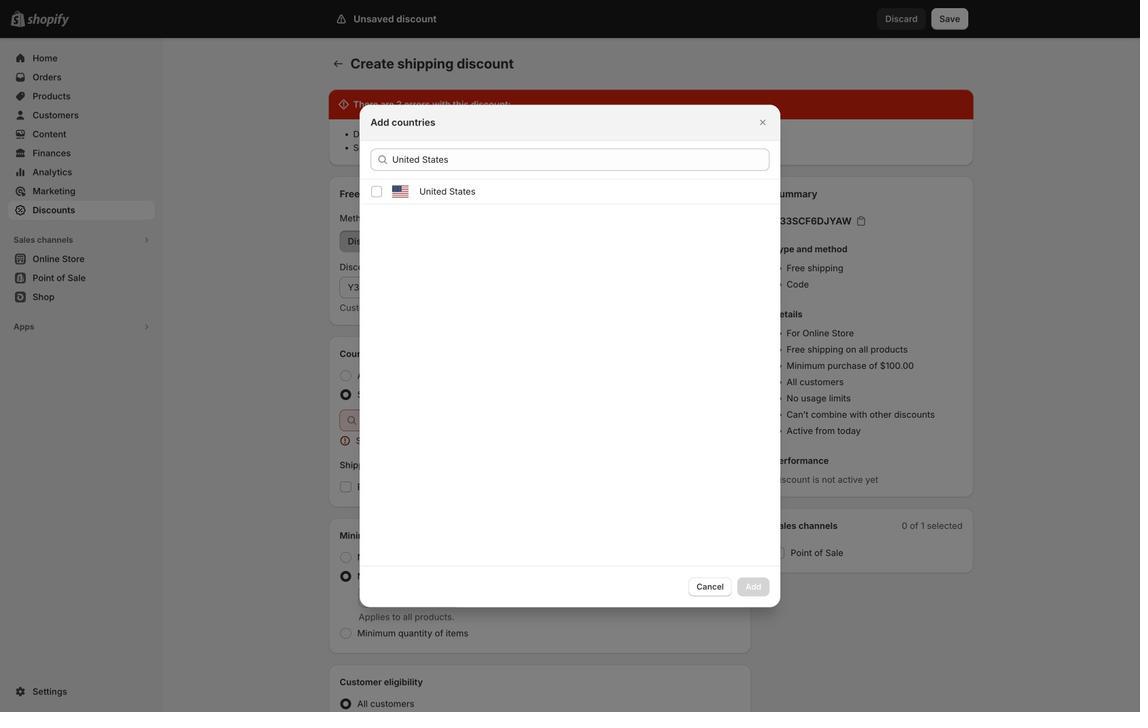 Task type: vqa. For each thing, say whether or not it's contained in the screenshot.
SHOPIFY image
yes



Task type: describe. For each thing, give the bounding box(es) containing it.
Search countries text field
[[392, 149, 770, 171]]

shopify image
[[27, 13, 69, 27]]



Task type: locate. For each thing, give the bounding box(es) containing it.
dialog
[[0, 105, 1141, 608]]



